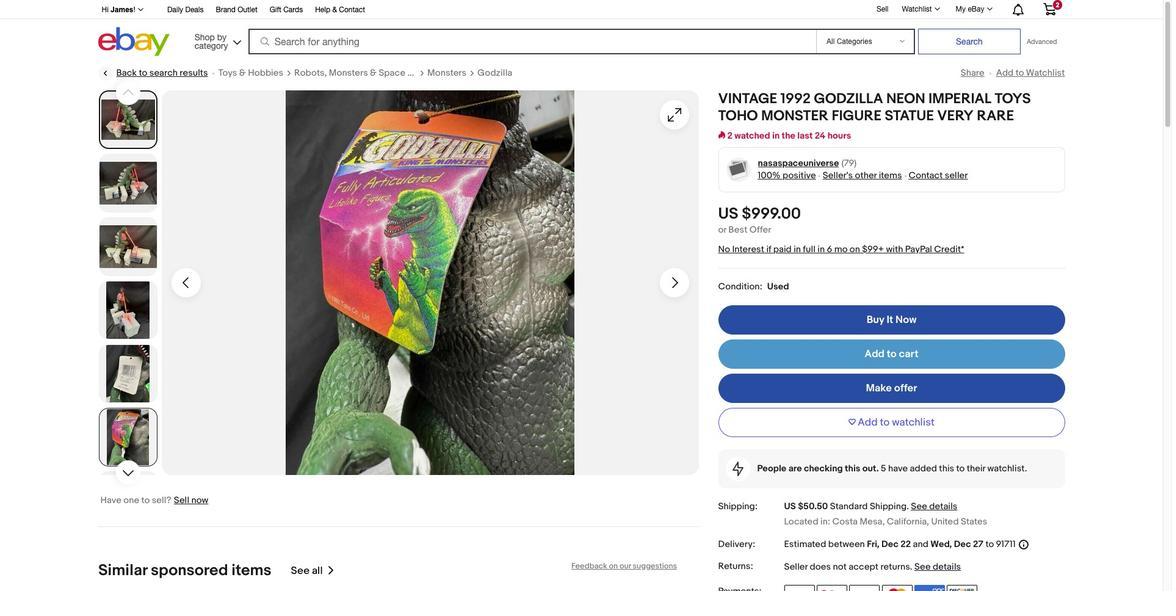 Task type: describe. For each thing, give the bounding box(es) containing it.
watchlist inside account "navigation"
[[902, 5, 932, 13]]

1 horizontal spatial watchlist
[[1026, 67, 1065, 79]]

figure
[[832, 107, 882, 125]]

watchlist link
[[896, 2, 946, 16]]

2 link
[[1036, 0, 1064, 18]]

hobbies
[[248, 67, 283, 79]]

no interest if paid in full in 6 mo on $99+ with paypal credit* link
[[718, 244, 965, 255]]

!
[[133, 5, 136, 14]]

& for hobbies
[[239, 67, 246, 79]]

not
[[833, 561, 847, 573]]

add for add to watchlist
[[996, 67, 1014, 79]]

feedback
[[571, 561, 607, 571]]

1 vertical spatial contact
[[909, 170, 943, 181]]

seller does not accept returns . see details
[[784, 561, 961, 573]]

see up american express image at the bottom right of page
[[915, 561, 931, 573]]

contact seller link
[[909, 170, 968, 181]]

toys & hobbies link
[[218, 67, 283, 79]]

picture 6 of 8 image
[[99, 409, 157, 466]]

toys & hobbies
[[218, 67, 283, 79]]

picture 1 of 8 image
[[100, 92, 156, 148]]

to inside 'button'
[[880, 416, 890, 429]]

with details__icon image
[[733, 462, 744, 476]]

used
[[768, 281, 789, 293]]

ebay
[[968, 5, 985, 13]]

0 horizontal spatial on
[[609, 561, 618, 571]]

vintage 1992 godzilla neon imperial toys toho monster figure statue very rare - picture 6 of 8 image
[[162, 90, 699, 475]]

items for similar sponsored items
[[231, 561, 271, 580]]

cards
[[283, 5, 303, 14]]

make offer link
[[718, 374, 1065, 403]]

share button
[[961, 67, 985, 79]]

interest
[[733, 244, 765, 255]]

shop by category banner
[[95, 0, 1065, 59]]

nasaspaceuniverse
[[758, 158, 839, 169]]

sell link
[[871, 5, 894, 13]]

. inside us $50.50 standard shipping . see details located in: costa mesa, california, united states
[[907, 501, 909, 512]]

to right back
[[139, 67, 147, 79]]

have one to sell? sell now
[[100, 495, 208, 506]]

sell inside account "navigation"
[[877, 5, 889, 13]]

help & contact
[[315, 5, 365, 14]]

shipping
[[870, 501, 907, 512]]

2 horizontal spatial &
[[370, 67, 377, 79]]

master card image
[[882, 585, 913, 591]]

2 horizontal spatial in
[[818, 244, 825, 255]]

add to cart
[[865, 348, 919, 360]]

feedback on our suggestions
[[571, 561, 677, 571]]

make offer
[[866, 382, 918, 394]]

27
[[974, 538, 984, 550]]

or
[[718, 224, 727, 236]]

neon
[[887, 90, 926, 107]]

godzilla
[[814, 90, 884, 107]]

it
[[887, 314, 894, 326]]

godzilla
[[478, 67, 513, 79]]

picture 3 of 8 image
[[99, 218, 157, 275]]

deals
[[185, 5, 204, 14]]

condition:
[[718, 281, 763, 293]]

category
[[195, 41, 228, 50]]

condition: used
[[718, 281, 789, 293]]

results
[[180, 67, 208, 79]]

help & contact link
[[315, 4, 365, 17]]

returns:
[[718, 560, 753, 572]]

google pay image
[[817, 585, 848, 591]]

1992
[[781, 90, 811, 107]]

james
[[111, 5, 133, 14]]

1 monsters from the left
[[329, 67, 368, 79]]

gift cards
[[270, 5, 303, 14]]

items for seller's other items
[[879, 170, 902, 181]]

sponsored
[[151, 561, 228, 580]]

have
[[100, 495, 122, 506]]

us $999.00 or best offer
[[718, 205, 801, 236]]

see inside see all link
[[291, 565, 309, 577]]

discover image
[[947, 585, 978, 591]]

vintage
[[718, 90, 778, 107]]

to left their
[[957, 463, 965, 474]]

offer
[[750, 224, 772, 236]]

accept
[[849, 561, 879, 573]]

advanced
[[1027, 38, 1057, 45]]

suggestions
[[633, 561, 677, 571]]

located
[[784, 516, 819, 528]]

toys inside toys & hobbies link
[[218, 67, 237, 79]]

does
[[810, 561, 831, 573]]

delivery:
[[718, 538, 756, 550]]

share
[[961, 67, 985, 79]]

1 dec from the left
[[882, 538, 899, 550]]

make
[[866, 382, 892, 394]]

united
[[932, 516, 959, 528]]

to right 27
[[986, 538, 994, 550]]

added
[[910, 463, 937, 474]]

seller's
[[823, 170, 853, 181]]

nasaspaceuniverse (79)
[[758, 158, 857, 169]]

1 this from the left
[[845, 463, 861, 474]]

2 for 2
[[1056, 1, 1060, 9]]

Search for anything text field
[[250, 30, 814, 53]]

1 vertical spatial see details link
[[915, 561, 961, 573]]

22
[[901, 538, 911, 550]]

5
[[881, 463, 887, 474]]

none submit inside the shop by category banner
[[918, 29, 1021, 54]]

now
[[896, 314, 917, 326]]

paid
[[774, 244, 792, 255]]

all
[[312, 565, 323, 577]]

no interest if paid in full in 6 mo on $99+ with paypal credit*
[[718, 244, 965, 255]]

add to watchlist
[[996, 67, 1065, 79]]

See all text field
[[291, 565, 323, 577]]

watchlist.
[[988, 463, 1028, 474]]



Task type: locate. For each thing, give the bounding box(es) containing it.
between
[[829, 538, 865, 550]]

positive
[[783, 170, 816, 181]]

american express image
[[915, 585, 945, 591]]

2 toys from the left
[[408, 67, 426, 79]]

back
[[116, 67, 137, 79]]

picture 5 of 8 image
[[99, 345, 157, 402]]

to
[[139, 67, 147, 79], [1016, 67, 1024, 79], [887, 348, 897, 360], [880, 416, 890, 429], [957, 463, 965, 474], [141, 495, 150, 506], [986, 538, 994, 550]]

shop by category button
[[189, 27, 244, 53]]

1 vertical spatial items
[[231, 561, 271, 580]]

add up toys
[[996, 67, 1014, 79]]

brand outlet link
[[216, 4, 258, 17]]

items left see all
[[231, 561, 271, 580]]

2 watched in the last 24 hours
[[728, 130, 852, 142]]

us $50.50 standard shipping . see details located in: costa mesa, california, united states
[[784, 501, 988, 528]]

dec left 27
[[954, 538, 971, 550]]

seller's other items link
[[823, 170, 902, 181]]

2 inside account "navigation"
[[1056, 1, 1060, 9]]

out.
[[863, 463, 879, 474]]

see all
[[291, 565, 323, 577]]

daily deals
[[167, 5, 204, 14]]

0 horizontal spatial toys
[[218, 67, 237, 79]]

0 horizontal spatial &
[[239, 67, 246, 79]]

in left the
[[773, 130, 780, 142]]

watchlist
[[892, 416, 935, 429]]

see inside us $50.50 standard shipping . see details located in: costa mesa, california, united states
[[911, 501, 928, 512]]

0 horizontal spatial .
[[907, 501, 909, 512]]

no
[[718, 244, 730, 255]]

1 horizontal spatial contact
[[909, 170, 943, 181]]

gift
[[270, 5, 281, 14]]

1 horizontal spatial 2
[[1056, 1, 1060, 9]]

0 horizontal spatial monsters
[[329, 67, 368, 79]]

this left out.
[[845, 463, 861, 474]]

their
[[967, 463, 986, 474]]

vintage 1992 godzilla neon imperial toys toho monster figure statue very rare
[[718, 90, 1031, 125]]

details down 'wed,'
[[933, 561, 961, 573]]

0 vertical spatial add
[[996, 67, 1014, 79]]

1 vertical spatial 2
[[728, 130, 733, 142]]

1 horizontal spatial sell
[[877, 5, 889, 13]]

daily
[[167, 5, 183, 14]]

0 horizontal spatial 2
[[728, 130, 733, 142]]

visa image
[[850, 585, 880, 591]]

& left "hobbies"
[[239, 67, 246, 79]]

1 horizontal spatial dec
[[954, 538, 971, 550]]

6
[[827, 244, 833, 255]]

2 for 2 watched in the last 24 hours
[[728, 130, 733, 142]]

hours
[[828, 130, 852, 142]]

and
[[913, 538, 929, 550]]

robots, monsters & space toys link
[[294, 67, 426, 79]]

search
[[149, 67, 178, 79]]

1 horizontal spatial on
[[850, 244, 860, 255]]

picture 4 of 8 image
[[99, 282, 157, 339]]

.
[[907, 501, 909, 512], [910, 561, 913, 573]]

back to search results
[[116, 67, 208, 79]]

rare
[[977, 107, 1015, 125]]

contact left seller
[[909, 170, 943, 181]]

outlet
[[238, 5, 258, 14]]

& left space
[[370, 67, 377, 79]]

toys
[[995, 90, 1031, 107]]

0 horizontal spatial this
[[845, 463, 861, 474]]

& for contact
[[332, 5, 337, 14]]

monsters
[[329, 67, 368, 79], [428, 67, 467, 79]]

shop by category
[[195, 32, 228, 50]]

1 horizontal spatial us
[[784, 501, 796, 512]]

one
[[124, 495, 139, 506]]

2 vertical spatial add
[[858, 416, 878, 429]]

0 vertical spatial contact
[[339, 5, 365, 14]]

checking
[[804, 463, 843, 474]]

us for $999.00
[[718, 205, 739, 224]]

1 horizontal spatial .
[[910, 561, 913, 573]]

seller
[[945, 170, 968, 181]]

watchlist down advanced link
[[1026, 67, 1065, 79]]

add for add to watchlist
[[858, 416, 878, 429]]

$999.00
[[742, 205, 801, 224]]

cart
[[899, 348, 919, 360]]

2 dec from the left
[[954, 538, 971, 550]]

nasaspaceuniverse image
[[726, 157, 751, 182]]

picture 2 of 8 image
[[99, 155, 157, 212]]

my ebay link
[[949, 2, 998, 16]]

our
[[620, 561, 631, 571]]

hi
[[102, 5, 109, 14]]

see up california,
[[911, 501, 928, 512]]

in:
[[821, 516, 831, 528]]

0 vertical spatial watchlist
[[902, 5, 932, 13]]

this right added
[[939, 463, 955, 474]]

nasaspaceuniverse link
[[758, 158, 839, 170]]

wed,
[[931, 538, 952, 550]]

add left cart at right bottom
[[865, 348, 885, 360]]

1 vertical spatial add
[[865, 348, 885, 360]]

estimated between fri, dec 22 and wed, dec 27 to 91711
[[784, 538, 1016, 550]]

are
[[789, 463, 802, 474]]

add to cart link
[[718, 340, 1065, 369]]

details up united
[[930, 501, 958, 512]]

us up or
[[718, 205, 739, 224]]

1 vertical spatial details
[[933, 561, 961, 573]]

brand outlet
[[216, 5, 258, 14]]

other
[[855, 170, 877, 181]]

0 vertical spatial 2
[[1056, 1, 1060, 9]]

1 horizontal spatial this
[[939, 463, 955, 474]]

0 vertical spatial items
[[879, 170, 902, 181]]

watchlist right sell link
[[902, 5, 932, 13]]

to left cart at right bottom
[[887, 348, 897, 360]]

california,
[[887, 516, 930, 528]]

add inside 'button'
[[858, 416, 878, 429]]

0 horizontal spatial dec
[[882, 538, 899, 550]]

sell left now in the bottom left of the page
[[174, 495, 189, 506]]

see details link up united
[[911, 501, 958, 512]]

. down the 22
[[910, 561, 913, 573]]

gift cards link
[[270, 4, 303, 17]]

space
[[379, 67, 406, 79]]

godzilla link
[[478, 67, 513, 79]]

items
[[879, 170, 902, 181], [231, 561, 271, 580]]

watchlist
[[902, 5, 932, 13], [1026, 67, 1065, 79]]

on right "mo"
[[850, 244, 860, 255]]

0 horizontal spatial items
[[231, 561, 271, 580]]

add
[[996, 67, 1014, 79], [865, 348, 885, 360], [858, 416, 878, 429]]

monsters left godzilla
[[428, 67, 467, 79]]

robots, monsters & space toys monsters
[[294, 67, 467, 79]]

2 up advanced link
[[1056, 1, 1060, 9]]

see left all
[[291, 565, 309, 577]]

full
[[803, 244, 816, 255]]

& right help
[[332, 5, 337, 14]]

people
[[758, 463, 787, 474]]

1 horizontal spatial toys
[[408, 67, 426, 79]]

0 horizontal spatial watchlist
[[902, 5, 932, 13]]

account navigation
[[95, 0, 1065, 19]]

(79)
[[842, 158, 857, 169]]

to left watchlist on the right of the page
[[880, 416, 890, 429]]

contact inside account "navigation"
[[339, 5, 365, 14]]

contact
[[339, 5, 365, 14], [909, 170, 943, 181]]

see
[[911, 501, 928, 512], [915, 561, 931, 573], [291, 565, 309, 577]]

0 vertical spatial .
[[907, 501, 909, 512]]

add down make
[[858, 416, 878, 429]]

see details link
[[911, 501, 958, 512], [915, 561, 961, 573]]

0 vertical spatial see details link
[[911, 501, 958, 512]]

us for $50.50
[[784, 501, 796, 512]]

0 vertical spatial details
[[930, 501, 958, 512]]

now
[[191, 495, 208, 506]]

details inside us $50.50 standard shipping . see details located in: costa mesa, california, united states
[[930, 501, 958, 512]]

1 vertical spatial on
[[609, 561, 618, 571]]

1 vertical spatial sell
[[174, 495, 189, 506]]

dec
[[882, 538, 899, 550], [954, 538, 971, 550]]

add to watchlist link
[[996, 67, 1065, 79]]

None submit
[[918, 29, 1021, 54]]

0 horizontal spatial us
[[718, 205, 739, 224]]

mesa,
[[860, 516, 885, 528]]

0 vertical spatial us
[[718, 205, 739, 224]]

sell left watchlist link
[[877, 5, 889, 13]]

toys down the category
[[218, 67, 237, 79]]

in left 6
[[818, 244, 825, 255]]

add for add to cart
[[865, 348, 885, 360]]

contact seller
[[909, 170, 968, 181]]

robots,
[[294, 67, 327, 79]]

0 horizontal spatial contact
[[339, 5, 365, 14]]

monsters right robots,
[[329, 67, 368, 79]]

in left 'full'
[[794, 244, 801, 255]]

$50.50
[[798, 501, 828, 512]]

1 horizontal spatial in
[[794, 244, 801, 255]]

costa
[[833, 516, 858, 528]]

100% positive
[[758, 170, 816, 181]]

1 toys from the left
[[218, 67, 237, 79]]

2 monsters from the left
[[428, 67, 467, 79]]

items right other
[[879, 170, 902, 181]]

my
[[956, 5, 966, 13]]

back to search results link
[[98, 66, 208, 81]]

0 horizontal spatial sell
[[174, 495, 189, 506]]

2 this from the left
[[939, 463, 955, 474]]

hi james !
[[102, 5, 136, 14]]

1 horizontal spatial monsters
[[428, 67, 467, 79]]

1 horizontal spatial &
[[332, 5, 337, 14]]

0 horizontal spatial in
[[773, 130, 780, 142]]

toys right space
[[408, 67, 426, 79]]

us inside us $50.50 standard shipping . see details located in: costa mesa, california, united states
[[784, 501, 796, 512]]

details
[[930, 501, 958, 512], [933, 561, 961, 573]]

offer
[[895, 382, 918, 394]]

0 vertical spatial sell
[[877, 5, 889, 13]]

contact right help
[[339, 5, 365, 14]]

dec left the 22
[[882, 538, 899, 550]]

us inside us $999.00 or best offer
[[718, 205, 739, 224]]

paypal image
[[784, 585, 815, 591]]

last
[[798, 130, 813, 142]]

1 vertical spatial watchlist
[[1026, 67, 1065, 79]]

. up california,
[[907, 501, 909, 512]]

0 vertical spatial on
[[850, 244, 860, 255]]

1 vertical spatial .
[[910, 561, 913, 573]]

the
[[782, 130, 796, 142]]

1 vertical spatial us
[[784, 501, 796, 512]]

by
[[217, 32, 227, 42]]

if
[[767, 244, 772, 255]]

2 down 'toho'
[[728, 130, 733, 142]]

returns
[[881, 561, 910, 573]]

to up toys
[[1016, 67, 1024, 79]]

see details link up american express image at the bottom right of page
[[915, 561, 961, 573]]

1 horizontal spatial items
[[879, 170, 902, 181]]

on left 'our'
[[609, 561, 618, 571]]

us up located
[[784, 501, 796, 512]]

& inside account "navigation"
[[332, 5, 337, 14]]

toys
[[218, 67, 237, 79], [408, 67, 426, 79]]

to right the one
[[141, 495, 150, 506]]



Task type: vqa. For each thing, say whether or not it's contained in the screenshot.
1st Monsters from left
yes



